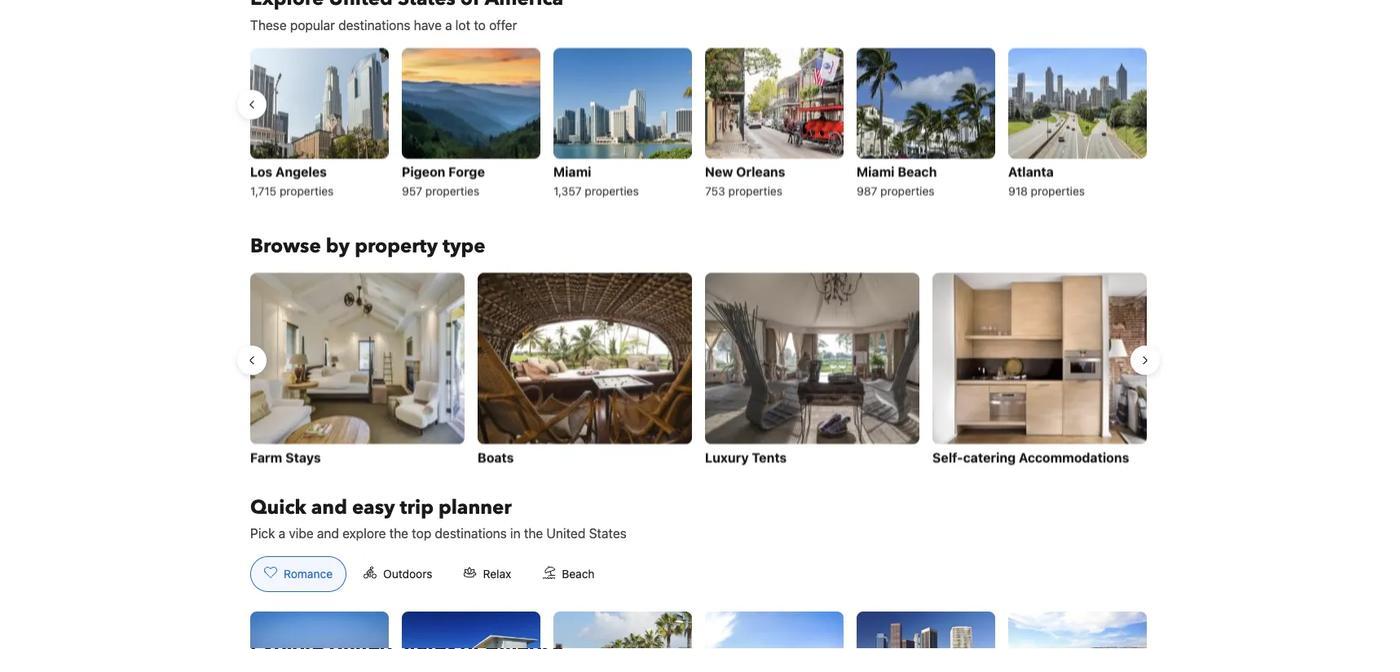 Task type: vqa. For each thing, say whether or not it's contained in the screenshot.
middle TRAVEL
no



Task type: locate. For each thing, give the bounding box(es) containing it.
miami up 987
[[857, 164, 895, 179]]

1 horizontal spatial the
[[524, 526, 543, 542]]

properties for new
[[728, 184, 783, 198]]

tents
[[752, 449, 787, 465]]

1 vertical spatial destinations
[[435, 526, 507, 542]]

romance
[[284, 568, 333, 581]]

in
[[510, 526, 521, 542]]

properties inside pigeon forge 957 properties
[[425, 184, 479, 198]]

relax button
[[450, 557, 525, 593]]

miami up 1,357
[[554, 164, 591, 179]]

miami for beach
[[857, 164, 895, 179]]

0 vertical spatial a
[[445, 17, 452, 33]]

and right vibe
[[317, 526, 339, 542]]

pigeon
[[402, 164, 445, 179]]

properties down angeles
[[280, 184, 334, 198]]

properties down atlanta
[[1031, 184, 1085, 198]]

0 vertical spatial and
[[311, 494, 347, 521]]

miami
[[554, 164, 591, 179], [857, 164, 895, 179]]

angeles
[[276, 164, 327, 179]]

1 horizontal spatial miami
[[857, 164, 895, 179]]

these
[[250, 17, 287, 33]]

quick and easy trip planner pick a vibe and explore the top destinations in the united states
[[250, 494, 627, 542]]

1 region from the top
[[237, 41, 1160, 207]]

987
[[857, 184, 877, 198]]

and
[[311, 494, 347, 521], [317, 526, 339, 542]]

1 horizontal spatial beach
[[898, 164, 937, 179]]

a inside quick and easy trip planner pick a vibe and explore the top destinations in the united states
[[279, 526, 285, 542]]

properties down orleans on the right of the page
[[728, 184, 783, 198]]

property
[[355, 233, 438, 260]]

0 horizontal spatial beach
[[562, 568, 595, 581]]

and up vibe
[[311, 494, 347, 521]]

destinations down planner
[[435, 526, 507, 542]]

miami inside miami 1,357 properties
[[554, 164, 591, 179]]

2 miami from the left
[[857, 164, 895, 179]]

a left vibe
[[279, 526, 285, 542]]

a left lot
[[445, 17, 452, 33]]

1 vertical spatial a
[[279, 526, 285, 542]]

properties right 1,357
[[585, 184, 639, 198]]

browse by property type
[[250, 233, 486, 260]]

properties for pigeon
[[425, 184, 479, 198]]

region containing los angeles
[[237, 41, 1160, 207]]

miami for 1,357
[[554, 164, 591, 179]]

properties for miami
[[881, 184, 935, 198]]

a
[[445, 17, 452, 33], [279, 526, 285, 542]]

0 horizontal spatial destinations
[[338, 17, 410, 33]]

luxury tents link
[[705, 273, 920, 469]]

0 horizontal spatial a
[[279, 526, 285, 542]]

2 region from the top
[[237, 266, 1160, 475]]

properties inside los angeles 1,715 properties
[[280, 184, 334, 198]]

new
[[705, 164, 733, 179]]

2 properties from the left
[[425, 184, 479, 198]]

1 horizontal spatial destinations
[[435, 526, 507, 542]]

the right in
[[524, 526, 543, 542]]

1 horizontal spatial a
[[445, 17, 452, 33]]

6 properties from the left
[[1031, 184, 1085, 198]]

4 properties from the left
[[728, 184, 783, 198]]

0 horizontal spatial miami
[[554, 164, 591, 179]]

by
[[326, 233, 350, 260]]

1 properties from the left
[[280, 184, 334, 198]]

type
[[443, 233, 486, 260]]

miami beach 987 properties
[[857, 164, 937, 198]]

properties right 987
[[881, 184, 935, 198]]

0 vertical spatial beach
[[898, 164, 937, 179]]

offer
[[489, 17, 517, 33]]

properties
[[280, 184, 334, 198], [425, 184, 479, 198], [585, 184, 639, 198], [728, 184, 783, 198], [881, 184, 935, 198], [1031, 184, 1085, 198]]

beach
[[898, 164, 937, 179], [562, 568, 595, 581]]

1 vertical spatial beach
[[562, 568, 595, 581]]

miami inside miami beach 987 properties
[[857, 164, 895, 179]]

5 properties from the left
[[881, 184, 935, 198]]

0 horizontal spatial the
[[389, 526, 408, 542]]

destinations left have on the top left of page
[[338, 17, 410, 33]]

properties inside miami 1,357 properties
[[585, 184, 639, 198]]

the
[[389, 526, 408, 542], [524, 526, 543, 542]]

browse
[[250, 233, 321, 260]]

region
[[237, 41, 1160, 207], [237, 266, 1160, 475]]

1 vertical spatial region
[[237, 266, 1160, 475]]

lot
[[455, 17, 470, 33]]

properties inside atlanta 918 properties
[[1031, 184, 1085, 198]]

outdoors button
[[350, 557, 446, 593]]

0 vertical spatial destinations
[[338, 17, 410, 33]]

popular
[[290, 17, 335, 33]]

properties down forge on the left top
[[425, 184, 479, 198]]

the left top
[[389, 526, 408, 542]]

destinations
[[338, 17, 410, 33], [435, 526, 507, 542]]

1 vertical spatial and
[[317, 526, 339, 542]]

0 vertical spatial region
[[237, 41, 1160, 207]]

los
[[250, 164, 272, 179]]

los angeles 1,715 properties
[[250, 164, 334, 198]]

properties inside miami beach 987 properties
[[881, 184, 935, 198]]

1 miami from the left
[[554, 164, 591, 179]]

properties inside new orleans 753 properties
[[728, 184, 783, 198]]

tab list
[[237, 557, 622, 593]]

trip
[[400, 494, 434, 521]]

3 properties from the left
[[585, 184, 639, 198]]



Task type: describe. For each thing, give the bounding box(es) containing it.
forge
[[449, 164, 485, 179]]

1,357
[[554, 184, 582, 198]]

farm stays
[[250, 449, 321, 465]]

pigeon forge 957 properties
[[402, 164, 485, 198]]

farm
[[250, 449, 282, 465]]

stays
[[285, 449, 321, 465]]

quick
[[250, 494, 306, 521]]

918
[[1008, 184, 1028, 198]]

properties for los
[[280, 184, 334, 198]]

atlanta 918 properties
[[1008, 164, 1085, 198]]

explore
[[343, 526, 386, 542]]

tab list containing romance
[[237, 557, 622, 593]]

farm stays link
[[250, 273, 465, 469]]

destinations inside quick and easy trip planner pick a vibe and explore the top destinations in the united states
[[435, 526, 507, 542]]

luxury
[[705, 449, 749, 465]]

orleans
[[736, 164, 785, 179]]

miami 1,357 properties
[[554, 164, 639, 198]]

new orleans 753 properties
[[705, 164, 785, 198]]

these popular destinations have a lot to offer
[[250, 17, 517, 33]]

boats link
[[478, 273, 692, 469]]

self-catering accommodations
[[933, 449, 1129, 465]]

beach button
[[528, 557, 609, 593]]

1,715
[[250, 184, 277, 198]]

beach inside miami beach 987 properties
[[898, 164, 937, 179]]

753
[[705, 184, 725, 198]]

to
[[474, 17, 486, 33]]

catering
[[963, 449, 1016, 465]]

pick
[[250, 526, 275, 542]]

accommodations
[[1019, 449, 1129, 465]]

957
[[402, 184, 422, 198]]

outdoors
[[383, 568, 432, 581]]

united
[[547, 526, 586, 542]]

relax
[[483, 568, 511, 581]]

romance button
[[250, 557, 347, 593]]

atlanta
[[1008, 164, 1054, 179]]

self-catering accommodations link
[[933, 273, 1147, 469]]

planner
[[438, 494, 512, 521]]

region containing farm stays
[[237, 266, 1160, 475]]

beach inside button
[[562, 568, 595, 581]]

top
[[412, 526, 431, 542]]

states
[[589, 526, 627, 542]]

self-
[[933, 449, 963, 465]]

luxury tents
[[705, 449, 787, 465]]

1 the from the left
[[389, 526, 408, 542]]

have
[[414, 17, 442, 33]]

easy
[[352, 494, 395, 521]]

boats
[[478, 449, 514, 465]]

2 the from the left
[[524, 526, 543, 542]]

vibe
[[289, 526, 314, 542]]



